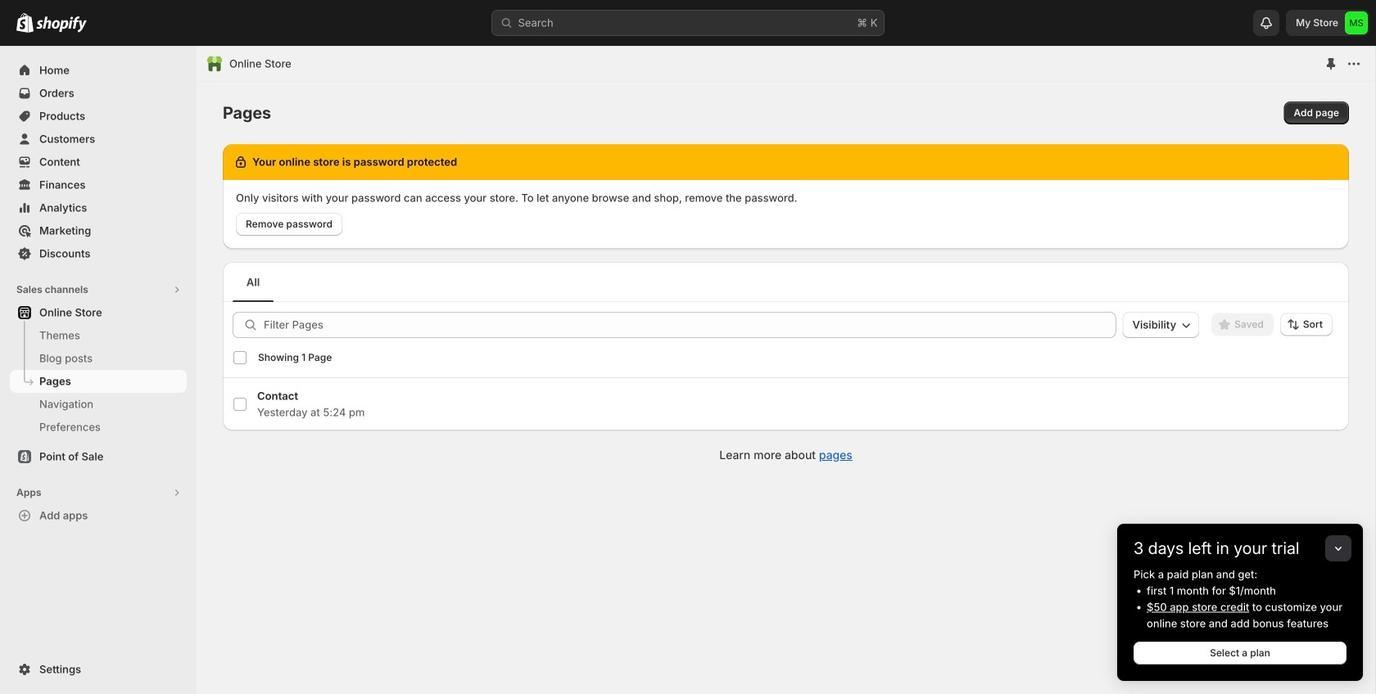 Task type: locate. For each thing, give the bounding box(es) containing it.
shopify image
[[16, 13, 34, 33]]



Task type: describe. For each thing, give the bounding box(es) containing it.
shopify image
[[36, 16, 87, 33]]

my store image
[[1345, 11, 1368, 34]]

online store image
[[206, 56, 223, 72]]



Task type: vqa. For each thing, say whether or not it's contained in the screenshot.
Shopify icon
yes



